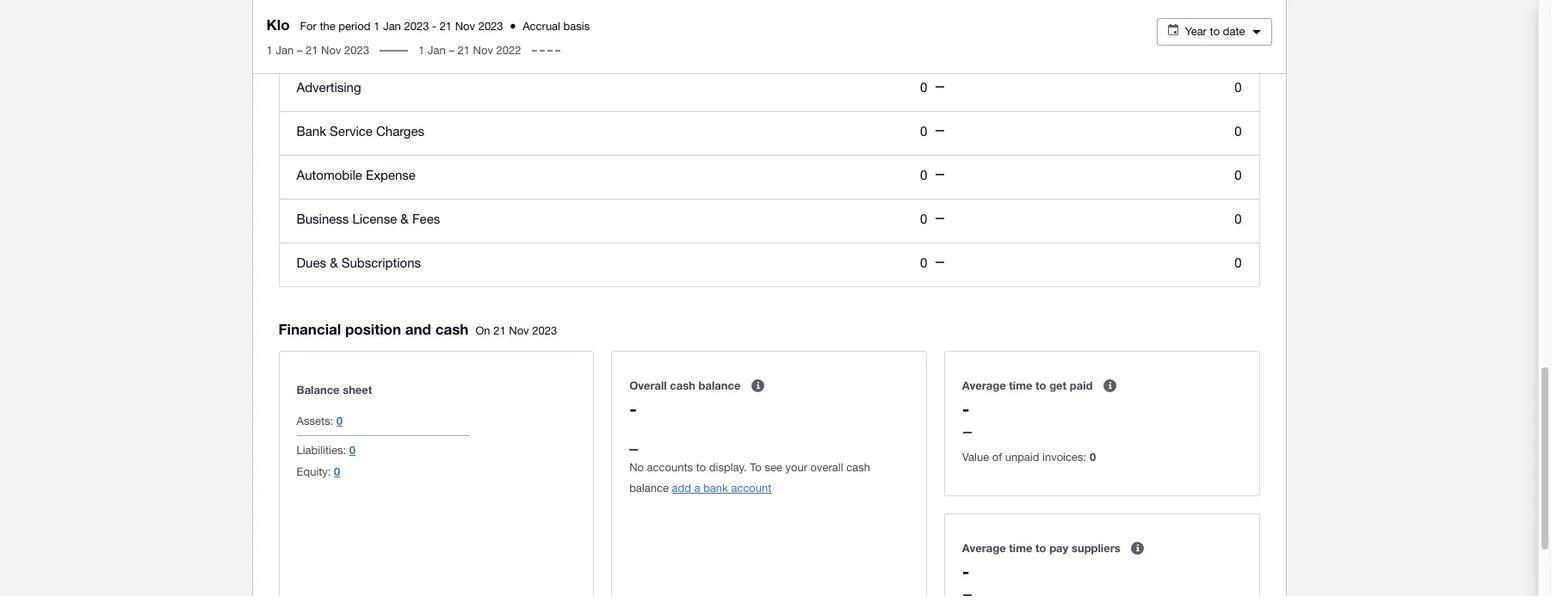 Task type: locate. For each thing, give the bounding box(es) containing it.
to left get
[[1036, 379, 1046, 393]]

nov down year
[[1194, 41, 1214, 54]]

largest operating expenses element
[[279, 29, 1259, 286]]

automobile
[[297, 167, 362, 182]]

account
[[731, 482, 772, 495]]

to right year
[[1210, 25, 1220, 38]]

average time to get paid
[[962, 379, 1093, 393]]

1 horizontal spatial &
[[401, 211, 409, 226]]

average
[[962, 379, 1006, 393], [962, 542, 1006, 555]]

service
[[330, 124, 373, 138]]

no
[[629, 462, 644, 474]]

balance right overall
[[699, 379, 741, 393]]

1 horizontal spatial 1 jan – 21 nov 2022
[[1139, 41, 1242, 54]]

sheet
[[343, 383, 372, 397]]

1 vertical spatial &
[[330, 255, 338, 270]]

21 inside largest operating expenses element
[[1178, 41, 1190, 54]]

to for no accounts to display. to see your overall cash balance
[[696, 462, 706, 474]]

year to date button
[[1157, 18, 1272, 46]]

to inside popup button
[[1210, 25, 1220, 38]]

2 vertical spatial cash
[[846, 462, 870, 474]]

0 vertical spatial average
[[962, 379, 1006, 393]]

average left the pay
[[962, 542, 1006, 555]]

2 horizontal spatial –
[[1169, 41, 1175, 54]]

a
[[694, 482, 700, 495]]

2022 down "for the period 1 jan 2023 - 21 nov 2023  ●  accrual basis"
[[496, 44, 521, 57]]

2023
[[404, 20, 429, 33], [478, 20, 503, 33], [344, 44, 369, 57], [532, 324, 557, 337]]

to up a
[[696, 462, 706, 474]]

& right 'dues'
[[330, 255, 338, 270]]

balance sheet
[[297, 383, 372, 397]]

1 inside largest operating expenses element
[[1139, 41, 1145, 54]]

-
[[432, 20, 436, 33], [629, 399, 637, 420], [962, 399, 970, 420], [962, 561, 970, 583]]

1 horizontal spatial 2022
[[1217, 41, 1242, 54]]

time left the pay
[[1009, 542, 1032, 555]]

equity:
[[297, 466, 331, 479]]

1 jan – 21 nov 2022
[[1139, 41, 1242, 54], [418, 44, 521, 57]]

2 horizontal spatial cash
[[846, 462, 870, 474]]

to
[[750, 462, 762, 474]]

display.
[[709, 462, 747, 474]]

date
[[1223, 25, 1245, 38]]

0 vertical spatial balance
[[699, 379, 741, 393]]

–
[[1169, 41, 1175, 54], [297, 44, 302, 57], [449, 44, 454, 57]]

nov
[[455, 20, 475, 33], [1194, 41, 1214, 54], [321, 44, 341, 57], [473, 44, 493, 57], [509, 324, 529, 337]]

overall
[[629, 379, 667, 393]]

average time to pay suppliers
[[962, 542, 1120, 555]]

1 time from the top
[[1009, 379, 1032, 393]]

0 vertical spatial time
[[1009, 379, 1032, 393]]

accounts
[[647, 462, 693, 474]]

0 horizontal spatial cash
[[435, 320, 469, 338]]

0 link
[[1234, 80, 1242, 94], [920, 80, 927, 95], [1234, 124, 1242, 138], [920, 124, 927, 138], [1234, 167, 1242, 182], [920, 168, 927, 182], [1234, 211, 1242, 226], [920, 212, 927, 226], [1234, 255, 1242, 270], [920, 256, 927, 270]]

0 horizontal spatial 2022
[[496, 44, 521, 57]]

value
[[962, 451, 989, 464]]

0 horizontal spatial 1 jan – 21 nov 2022
[[418, 44, 521, 57]]

time for pay
[[1009, 542, 1032, 555]]

1 horizontal spatial more information image
[[1093, 369, 1127, 403]]

to
[[1210, 25, 1220, 38], [1036, 379, 1046, 393], [696, 462, 706, 474], [1036, 542, 1046, 555]]

no accounts to display. to see your overall cash balance
[[629, 462, 870, 495]]

more information image
[[741, 369, 775, 403], [1093, 369, 1127, 403]]

1 more information image from the left
[[741, 369, 775, 403]]

0 horizontal spatial more information image
[[741, 369, 775, 403]]

to for average time to pay suppliers
[[1036, 542, 1046, 555]]

1 vertical spatial cash
[[670, 379, 695, 393]]

nov inside financial position and cash on 21 nov 2023
[[509, 324, 529, 337]]

and
[[405, 320, 431, 338]]

2022 inside largest operating expenses element
[[1217, 41, 1242, 54]]

1 jan – 21 nov 2022 down year
[[1139, 41, 1242, 54]]

financial position and cash on 21 nov 2023
[[278, 320, 557, 338]]

0 horizontal spatial &
[[330, 255, 338, 270]]

more information image up 'to'
[[741, 369, 775, 403]]

largest
[[297, 41, 334, 54]]

bank
[[703, 482, 728, 495]]

balance inside no accounts to display. to see your overall cash balance
[[629, 482, 669, 495]]

jan
[[383, 20, 401, 33], [1148, 41, 1166, 54], [276, 44, 294, 57], [428, 44, 446, 57]]

more information image for average time to get paid
[[1093, 369, 1127, 403]]

1 horizontal spatial –
[[449, 44, 454, 57]]

2 average from the top
[[962, 542, 1006, 555]]

expenses
[[387, 41, 435, 54]]

balance down no
[[629, 482, 669, 495]]

to left the pay
[[1036, 542, 1046, 555]]

21
[[440, 20, 452, 33], [1178, 41, 1190, 54], [306, 44, 318, 57], [458, 44, 470, 57], [493, 324, 506, 337]]

1 vertical spatial average
[[962, 542, 1006, 555]]

1 jan – 21 nov 2022 down "for the period 1 jan 2023 - 21 nov 2023  ●  accrual basis"
[[418, 44, 521, 57]]

financial
[[278, 320, 341, 338]]

2023 right on
[[532, 324, 557, 337]]

- up value
[[962, 399, 970, 420]]

of
[[992, 451, 1002, 464]]

1 right period
[[374, 20, 380, 33]]

2 time from the top
[[1009, 542, 1032, 555]]

2022 down date
[[1217, 41, 1242, 54]]

1 average from the top
[[962, 379, 1006, 393]]

balance
[[699, 379, 741, 393], [629, 482, 669, 495]]

2022
[[1217, 41, 1242, 54], [496, 44, 521, 57]]

1 horizontal spatial balance
[[699, 379, 741, 393]]

1 jan – 21 nov 2022 inside largest operating expenses element
[[1139, 41, 1242, 54]]

0 vertical spatial &
[[401, 211, 409, 226]]

- up expenses
[[432, 20, 436, 33]]

2023 up expenses
[[404, 20, 429, 33]]

nov inside largest operating expenses element
[[1194, 41, 1214, 54]]

overall cash balance
[[629, 379, 741, 393]]

1 left year to date popup button
[[1139, 41, 1145, 54]]

1
[[374, 20, 380, 33], [1139, 41, 1145, 54], [266, 44, 273, 57], [418, 44, 425, 57]]

time left get
[[1009, 379, 1032, 393]]

dues & subscriptions
[[297, 255, 421, 270]]

klo
[[266, 15, 290, 34]]

assets: 0
[[297, 414, 343, 428]]

more information image right get
[[1093, 369, 1127, 403]]

get
[[1049, 379, 1067, 393]]

operating
[[337, 41, 384, 54]]

0 vertical spatial cash
[[435, 320, 469, 338]]

see
[[765, 462, 782, 474]]

nov right on
[[509, 324, 529, 337]]

time for get
[[1009, 379, 1032, 393]]

0 horizontal spatial balance
[[629, 482, 669, 495]]

1 vertical spatial time
[[1009, 542, 1032, 555]]

charges
[[376, 124, 424, 138]]

& left fees
[[401, 211, 409, 226]]

- down overall
[[629, 399, 637, 420]]

2 more information image from the left
[[1093, 369, 1127, 403]]

time
[[1009, 379, 1032, 393], [1009, 542, 1032, 555]]

1 vertical spatial balance
[[629, 482, 669, 495]]

add
[[672, 482, 691, 495]]

- for overall cash balance
[[629, 399, 637, 420]]

more information image
[[1120, 531, 1155, 566]]

year to date
[[1185, 25, 1245, 38]]

cash
[[435, 320, 469, 338], [670, 379, 695, 393], [846, 462, 870, 474]]

to inside no accounts to display. to see your overall cash balance
[[696, 462, 706, 474]]

unpaid
[[1005, 451, 1039, 464]]

&
[[401, 211, 409, 226], [330, 255, 338, 270]]

average up value
[[962, 379, 1006, 393]]

0
[[1234, 80, 1242, 94], [920, 80, 927, 95], [1234, 124, 1242, 138], [920, 124, 927, 138], [1234, 167, 1242, 182], [920, 168, 927, 182], [1234, 211, 1242, 226], [920, 212, 927, 226], [1234, 255, 1242, 270], [920, 256, 927, 270], [336, 414, 343, 428], [349, 444, 355, 457], [1090, 450, 1096, 464], [334, 465, 340, 479]]

- down average time to pay suppliers
[[962, 561, 970, 583]]



Task type: vqa. For each thing, say whether or not it's contained in the screenshot.
'equity:'
yes



Task type: describe. For each thing, give the bounding box(es) containing it.
liabilities:
[[297, 444, 346, 457]]

add a bank account link
[[672, 479, 772, 499]]

1 down "for the period 1 jan 2023 - 21 nov 2023  ●  accrual basis"
[[418, 44, 425, 57]]

nov left accrual
[[455, 20, 475, 33]]

jan inside largest operating expenses element
[[1148, 41, 1166, 54]]

business license & fees
[[297, 211, 440, 226]]

- for average time to get paid
[[962, 399, 970, 420]]

suppliers
[[1072, 542, 1120, 555]]

paid
[[1070, 379, 1093, 393]]

subscriptions
[[341, 255, 421, 270]]

automobile expense
[[297, 167, 416, 182]]

2023 left accrual
[[478, 20, 503, 33]]

expense
[[366, 167, 416, 182]]

liabilities: 0 equity: 0
[[297, 444, 355, 479]]

to for average time to get paid
[[1036, 379, 1046, 393]]

largest operating expenses
[[297, 41, 435, 54]]

overall
[[810, 462, 843, 474]]

your
[[785, 462, 807, 474]]

value of unpaid invoices: 0
[[962, 450, 1096, 464]]

for
[[300, 20, 317, 33]]

bank service charges
[[297, 124, 424, 138]]

pay
[[1049, 542, 1068, 555]]

advertising
[[297, 80, 361, 94]]

license
[[352, 211, 397, 226]]

1 jan – 21 nov 2023
[[266, 44, 369, 57]]

basis
[[563, 20, 590, 33]]

accrual
[[523, 20, 560, 33]]

average for average time to get paid
[[962, 379, 1006, 393]]

assets:
[[297, 415, 333, 428]]

balance
[[297, 383, 340, 397]]

21 inside financial position and cash on 21 nov 2023
[[493, 324, 506, 337]]

for the period 1 jan 2023 - 21 nov 2023  ●  accrual basis
[[300, 20, 590, 33]]

dues
[[297, 255, 326, 270]]

2023 down period
[[344, 44, 369, 57]]

on
[[476, 324, 490, 337]]

add a bank account
[[672, 482, 772, 495]]

year
[[1185, 25, 1207, 38]]

period
[[339, 20, 370, 33]]

– inside largest operating expenses element
[[1169, 41, 1175, 54]]

1 horizontal spatial cash
[[670, 379, 695, 393]]

2023 inside financial position and cash on 21 nov 2023
[[532, 324, 557, 337]]

more information image for overall cash balance
[[741, 369, 775, 403]]

the
[[320, 20, 335, 33]]

position
[[345, 320, 401, 338]]

cash inside no accounts to display. to see your overall cash balance
[[846, 462, 870, 474]]

fees
[[412, 211, 440, 226]]

bank
[[297, 124, 326, 138]]

nov down the
[[321, 44, 341, 57]]

nov down "for the period 1 jan 2023 - 21 nov 2023  ●  accrual basis"
[[473, 44, 493, 57]]

1 down klo
[[266, 44, 273, 57]]

- for average time to pay suppliers
[[962, 561, 970, 583]]

0 horizontal spatial –
[[297, 44, 302, 57]]

average for average time to pay suppliers
[[962, 542, 1006, 555]]

invoices:
[[1042, 451, 1086, 464]]

business
[[297, 211, 349, 226]]



